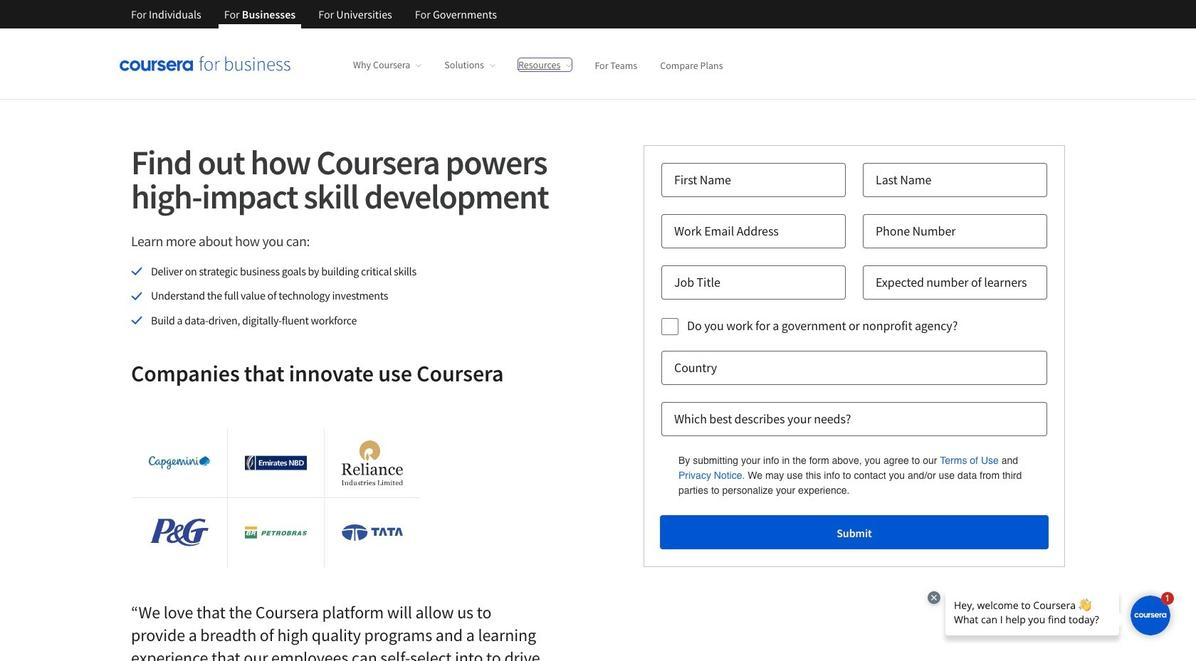 Task type: locate. For each thing, give the bounding box(es) containing it.
petrobras logo image
[[245, 527, 307, 539]]

reliance logo image
[[342, 441, 403, 486]]

Country Code + Phone Number telephone field
[[863, 214, 1048, 249]]

tata logo image
[[342, 525, 403, 542]]

First Name text field
[[662, 163, 846, 197]]

coursera for business image
[[120, 56, 291, 71]]

None checkbox
[[662, 318, 679, 335]]

emirates logo image
[[245, 456, 307, 471]]



Task type: describe. For each thing, give the bounding box(es) containing it.
p&g logo image
[[150, 519, 209, 547]]

capgemini logo image
[[149, 456, 210, 470]]

Work Email Address email field
[[662, 214, 846, 249]]

Last Name text field
[[863, 163, 1048, 197]]

banner navigation
[[120, 0, 508, 28]]

Job Title text field
[[662, 266, 846, 300]]



Task type: vqa. For each thing, say whether or not it's contained in the screenshot.
Banner navigation at the left top
yes



